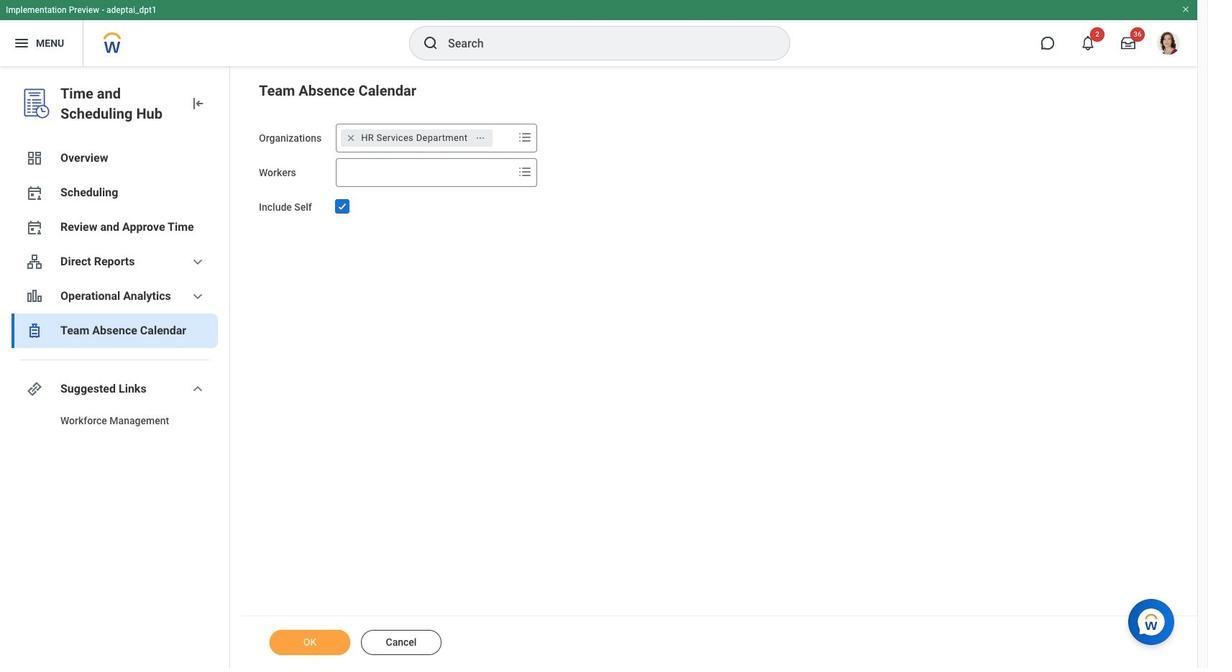 Task type: locate. For each thing, give the bounding box(es) containing it.
search image
[[422, 35, 440, 52]]

0 vertical spatial chevron down small image
[[189, 253, 207, 271]]

0 vertical spatial prompts image
[[517, 129, 534, 146]]

link image
[[26, 381, 43, 398]]

navigation pane region
[[0, 66, 230, 668]]

close environment banner image
[[1182, 5, 1191, 14]]

hr services department element
[[361, 132, 468, 145]]

banner
[[0, 0, 1198, 66]]

2 prompts image from the top
[[517, 163, 534, 181]]

1 vertical spatial prompts image
[[517, 163, 534, 181]]

Search field
[[337, 160, 514, 186]]

time and scheduling hub element
[[60, 83, 178, 124]]

chevron down small image
[[189, 253, 207, 271], [189, 381, 207, 398]]

x small image
[[344, 131, 358, 145]]

related actions image
[[476, 133, 486, 143]]

prompts image
[[517, 129, 534, 146], [517, 163, 534, 181]]

hr services department, press delete to clear value. option
[[341, 130, 493, 147]]

chevron down small image
[[189, 288, 207, 305]]

1 chevron down small image from the top
[[189, 253, 207, 271]]

2 chevron down small image from the top
[[189, 381, 207, 398]]

view team image
[[26, 253, 43, 271]]

1 vertical spatial chevron down small image
[[189, 381, 207, 398]]

transformation import image
[[189, 95, 207, 112]]

calendar user solid image
[[26, 219, 43, 236]]

dashboard image
[[26, 150, 43, 167]]



Task type: describe. For each thing, give the bounding box(es) containing it.
notifications large image
[[1082, 36, 1096, 50]]

chart image
[[26, 288, 43, 305]]

inbox large image
[[1122, 36, 1136, 50]]

chevron down small image for link "icon"
[[189, 381, 207, 398]]

Search Workday  search field
[[448, 27, 761, 59]]

justify image
[[13, 35, 30, 52]]

check small image
[[334, 198, 351, 215]]

chevron down small image for view team icon
[[189, 253, 207, 271]]

calendar user solid image
[[26, 184, 43, 201]]

1 prompts image from the top
[[517, 129, 534, 146]]

profile logan mcneil image
[[1158, 32, 1181, 58]]

task timeoff image
[[26, 322, 43, 340]]



Task type: vqa. For each thing, say whether or not it's contained in the screenshot.
chevron down small image related to chart icon in the top left of the page
yes



